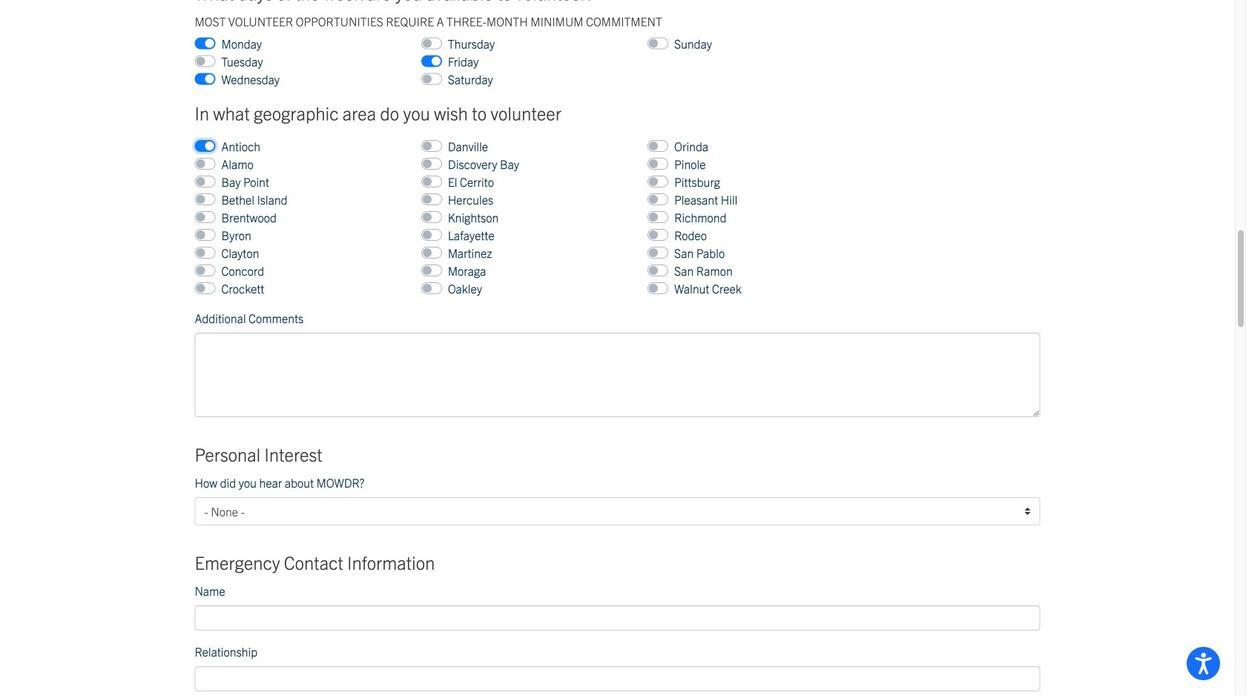 Task type: locate. For each thing, give the bounding box(es) containing it.
None text field
[[195, 333, 1041, 418], [195, 606, 1041, 631], [195, 667, 1041, 692], [195, 333, 1041, 418], [195, 606, 1041, 631], [195, 667, 1041, 692]]



Task type: describe. For each thing, give the bounding box(es) containing it.
open accessibe: accessibility options, statement and help image
[[1196, 654, 1212, 675]]



